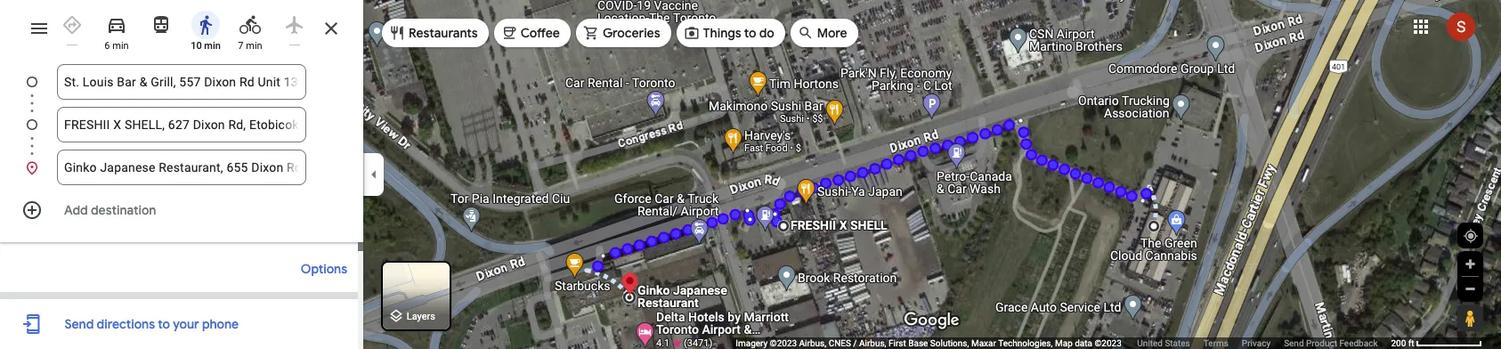 Task type: describe. For each thing, give the bounding box(es) containing it.
product
[[1307, 338, 1338, 348]]

none field destination ginko japanese restaurant, 655 dixon rd, etobicoke, on m9w 1j3, canada
[[64, 150, 299, 185]]

your
[[173, 316, 199, 332]]

send directions to your phone button
[[56, 306, 248, 342]]

ft
[[1409, 338, 1415, 348]]

options button
[[292, 253, 356, 285]]

layers
[[407, 311, 436, 323]]

6 min radio
[[98, 7, 135, 53]]

min for 6 min
[[112, 40, 129, 52]]

1 list item from the top
[[0, 64, 363, 121]]

cnes
[[829, 338, 851, 348]]

more button
[[791, 12, 858, 54]]

send directions to your phone
[[65, 316, 239, 332]]

200 ft
[[1392, 338, 1415, 348]]

terms button
[[1204, 338, 1229, 349]]

coffee
[[521, 25, 560, 41]]

driving image
[[106, 14, 127, 36]]

add destination button
[[0, 192, 363, 228]]

destination
[[91, 202, 156, 218]]

to inside "directions" main content
[[158, 316, 170, 332]]

base
[[909, 338, 929, 348]]

walking image
[[195, 14, 216, 36]]

7 min
[[238, 40, 262, 52]]

200
[[1392, 338, 1407, 348]]

coffee button
[[494, 12, 571, 54]]

Destination FRESHII X SHELL, 627 Dixon Rd, Etobicoke, ON M9W 1H7, Canada field
[[64, 114, 299, 135]]

none field destination freshii x shell, 627 dixon rd, etobicoke, on m9w 1h7, canada
[[64, 107, 299, 143]]

3 list item from the top
[[0, 150, 363, 185]]

send product feedback
[[1285, 338, 1378, 348]]

terms
[[1204, 338, 1229, 348]]

7 min radio
[[232, 7, 269, 53]]

zoom out image
[[1464, 282, 1478, 296]]

map
[[1056, 338, 1073, 348]]

show your location image
[[1464, 228, 1480, 244]]

none radio best travel modes
[[53, 7, 91, 45]]

2 ©2023 from the left
[[1095, 338, 1122, 348]]

restaurants
[[409, 25, 478, 41]]

privacy
[[1243, 338, 1271, 348]]

send for send directions to your phone
[[65, 316, 94, 332]]

phone
[[202, 316, 239, 332]]

min for 7 min
[[246, 40, 262, 52]]

1 ©2023 from the left
[[770, 338, 797, 348]]

none field starting point st. louis bar & grill, 557 dixon rd unit 130, toronto, on m9w 1a8, canada
[[64, 64, 299, 100]]

7
[[238, 40, 244, 52]]

solutions,
[[931, 338, 970, 348]]

6 min
[[105, 40, 129, 52]]

Destination Ginko Japanese Restaurant, 655 Dixon Rd, Etobicoke, ON M9W 1J3, Canada field
[[64, 157, 299, 178]]

200 ft button
[[1392, 338, 1483, 348]]

send for send product feedback
[[1285, 338, 1305, 348]]

data
[[1075, 338, 1093, 348]]

privacy button
[[1243, 338, 1271, 349]]



Task type: locate. For each thing, give the bounding box(es) containing it.
first
[[889, 338, 907, 348]]

cycling image
[[240, 14, 261, 36]]

things to do
[[703, 25, 775, 41]]

list inside google maps element
[[0, 64, 363, 185]]

options
[[301, 261, 347, 277]]

add
[[64, 202, 88, 218]]

groceries
[[603, 25, 661, 41]]

1 horizontal spatial airbus,
[[860, 338, 887, 348]]

2 none radio from the left
[[276, 7, 314, 45]]

2 none field from the top
[[64, 107, 299, 143]]

1 min from the left
[[112, 40, 129, 52]]

min for 10 min
[[204, 40, 221, 52]]

things to do button
[[677, 12, 785, 54]]

restaurants button
[[382, 12, 489, 54]]

10 min radio
[[187, 7, 224, 53]]

maxar
[[972, 338, 997, 348]]

send left product
[[1285, 338, 1305, 348]]

united states
[[1138, 338, 1191, 348]]

show street view coverage image
[[1458, 305, 1483, 331]]

more
[[818, 25, 848, 41]]

0 vertical spatial send
[[65, 316, 94, 332]]

flights image
[[284, 14, 306, 36]]

min right 7
[[246, 40, 262, 52]]

1 horizontal spatial to
[[744, 25, 757, 41]]

google account: sheryl atherton  
(sheryl.atherton@adept.ai) image
[[1448, 12, 1476, 41]]

none field up destination ginko japanese restaurant, 655 dixon rd, etobicoke, on m9w 1j3, canada "field"
[[64, 107, 299, 143]]

2 list item from the top
[[0, 107, 363, 164]]

1 none radio from the left
[[53, 7, 91, 45]]

3 none field from the top
[[64, 150, 299, 185]]

1 horizontal spatial send
[[1285, 338, 1305, 348]]

imagery ©2023 airbus, cnes / airbus, first base solutions, maxar technologies, map data ©2023
[[736, 338, 1124, 348]]

10
[[191, 40, 202, 52]]

to left your
[[158, 316, 170, 332]]

None radio
[[53, 7, 91, 45], [276, 7, 314, 45]]

send product feedback button
[[1285, 338, 1378, 349]]

google maps element
[[0, 0, 1502, 349]]

10 min
[[191, 40, 221, 52]]

none field down destination freshii x shell, 627 dixon rd, etobicoke, on m9w 1h7, canada field
[[64, 150, 299, 185]]

min inside 6 min 'radio'
[[112, 40, 129, 52]]

2 airbus, from the left
[[860, 338, 887, 348]]

0 horizontal spatial send
[[65, 316, 94, 332]]

min right 6
[[112, 40, 129, 52]]

2 min from the left
[[204, 40, 221, 52]]

None radio
[[143, 7, 180, 39]]

None field
[[64, 64, 299, 100], [64, 107, 299, 143], [64, 150, 299, 185]]

©2023 right imagery
[[770, 338, 797, 348]]

feedback
[[1340, 338, 1378, 348]]

1 horizontal spatial none radio
[[276, 7, 314, 45]]

airbus, right the /
[[860, 338, 887, 348]]

none radio left close directions icon in the left of the page
[[276, 7, 314, 45]]

0 horizontal spatial min
[[112, 40, 129, 52]]

1 vertical spatial send
[[1285, 338, 1305, 348]]

airbus,
[[800, 338, 827, 348], [860, 338, 887, 348]]

none field for 2nd list item from the bottom
[[64, 107, 299, 143]]

none field for third list item
[[64, 150, 299, 185]]

6
[[105, 40, 110, 52]]

1 vertical spatial none field
[[64, 107, 299, 143]]

united
[[1138, 338, 1163, 348]]

Starting point St. Louis Bar & Grill, 557 Dixon Rd Unit 130, Toronto, ON M9W 1A8, Canada field
[[64, 71, 299, 93]]

min inside the 10 min option
[[204, 40, 221, 52]]

send inside "directions" main content
[[65, 316, 94, 332]]

min right 10
[[204, 40, 221, 52]]

directions main content
[[0, 0, 363, 349]]

groceries button
[[576, 12, 671, 54]]

2 vertical spatial none field
[[64, 150, 299, 185]]

none radio flights
[[276, 7, 314, 45]]

do
[[760, 25, 775, 41]]

0 horizontal spatial airbus,
[[800, 338, 827, 348]]

send
[[65, 316, 94, 332], [1285, 338, 1305, 348]]

collapse side panel image
[[364, 165, 384, 184]]

footer inside google maps element
[[736, 338, 1392, 349]]

list item
[[0, 64, 363, 121], [0, 107, 363, 164], [0, 150, 363, 185]]

1 none field from the top
[[64, 64, 299, 100]]

0 vertical spatial none field
[[64, 64, 299, 100]]

send left directions
[[65, 316, 94, 332]]

directions
[[97, 316, 155, 332]]

none field down 10
[[64, 64, 299, 100]]

1 horizontal spatial ©2023
[[1095, 338, 1122, 348]]

min
[[112, 40, 129, 52], [204, 40, 221, 52], [246, 40, 262, 52]]

0 horizontal spatial ©2023
[[770, 338, 797, 348]]

1 vertical spatial to
[[158, 316, 170, 332]]

to
[[744, 25, 757, 41], [158, 316, 170, 332]]

©2023
[[770, 338, 797, 348], [1095, 338, 1122, 348]]

united states button
[[1138, 338, 1191, 349]]

imagery
[[736, 338, 768, 348]]

technologies,
[[999, 338, 1053, 348]]

zoom in image
[[1464, 257, 1478, 271]]

none radio left 6
[[53, 7, 91, 45]]

1 airbus, from the left
[[800, 338, 827, 348]]

/
[[854, 338, 857, 348]]

add destination
[[64, 202, 156, 218]]

airbus, left the cnes
[[800, 338, 827, 348]]

1 horizontal spatial min
[[204, 40, 221, 52]]

list
[[0, 64, 363, 185]]

states
[[1165, 338, 1191, 348]]

none field for first list item from the top of the google maps element
[[64, 64, 299, 100]]

to left "do"
[[744, 25, 757, 41]]

3 min from the left
[[246, 40, 262, 52]]

©2023 right data
[[1095, 338, 1122, 348]]

footer
[[736, 338, 1392, 349]]

0 vertical spatial to
[[744, 25, 757, 41]]

2 horizontal spatial min
[[246, 40, 262, 52]]

min inside 7 min option
[[246, 40, 262, 52]]

things
[[703, 25, 742, 41]]

transit image
[[151, 14, 172, 36]]

footer containing imagery ©2023 airbus, cnes / airbus, first base solutions, maxar technologies, map data ©2023
[[736, 338, 1392, 349]]

0 horizontal spatial to
[[158, 316, 170, 332]]

0 horizontal spatial none radio
[[53, 7, 91, 45]]

close directions image
[[321, 18, 342, 39]]

best travel modes image
[[61, 14, 83, 36]]



Task type: vqa. For each thing, say whether or not it's contained in the screenshot.
4th EWR from the top
no



